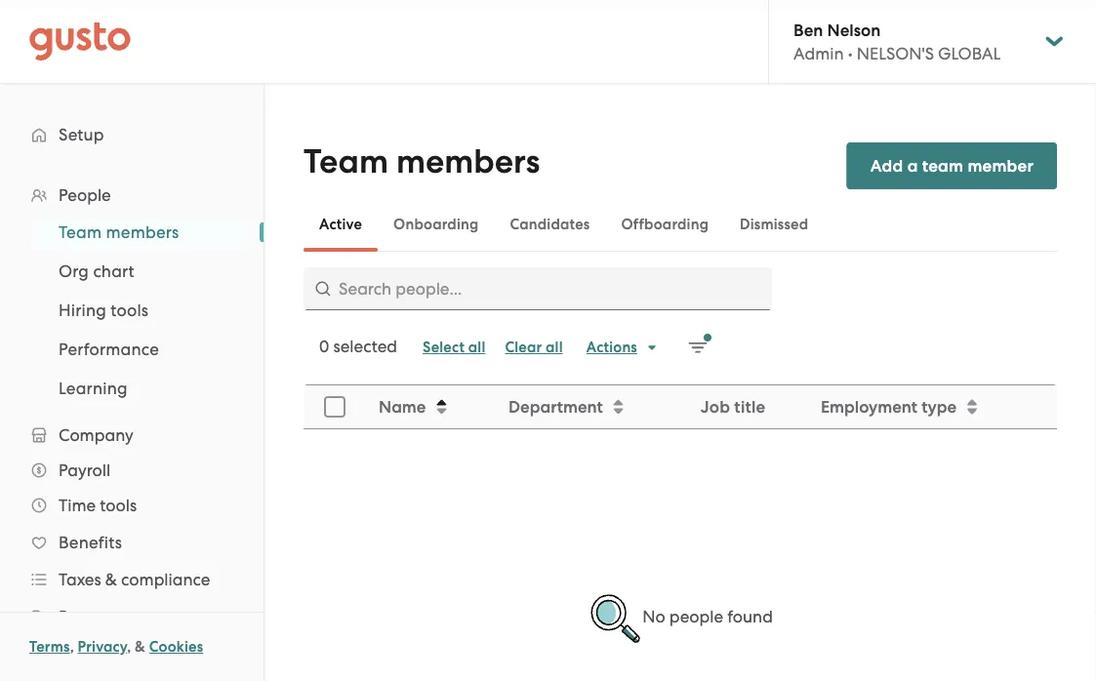 Task type: locate. For each thing, give the bounding box(es) containing it.
add a team member
[[870, 156, 1034, 176]]

,
[[70, 638, 74, 656], [127, 638, 131, 656]]

tools inside dropdown button
[[100, 496, 137, 515]]

all inside button
[[468, 339, 485, 356]]

& down the reports link
[[135, 638, 145, 656]]

time tools
[[59, 496, 137, 515]]

0 vertical spatial team
[[304, 142, 388, 182]]

org chart link
[[35, 254, 244, 289]]

taxes & compliance button
[[20, 562, 244, 597]]

0 vertical spatial team members
[[304, 142, 540, 182]]

team members link
[[35, 215, 244, 250]]

list containing team members
[[0, 213, 264, 408]]

employment type button
[[809, 386, 1056, 427]]

1 vertical spatial team members
[[59, 223, 179, 242]]

company button
[[20, 418, 244, 453]]

select all
[[423, 339, 485, 356]]

selected
[[333, 337, 397, 356]]

learning link
[[35, 371, 244, 406]]

1 vertical spatial tools
[[100, 496, 137, 515]]

0 vertical spatial members
[[396, 142, 540, 182]]

dismissed button
[[724, 201, 824, 248]]

0 horizontal spatial team
[[59, 223, 102, 242]]

payroll
[[59, 461, 110, 480]]

1 , from the left
[[70, 638, 74, 656]]

found
[[727, 607, 773, 627]]

job
[[701, 397, 730, 417]]

2 list from the top
[[0, 213, 264, 408]]

terms link
[[29, 638, 70, 656]]

job title
[[701, 397, 765, 417]]

0 horizontal spatial all
[[468, 339, 485, 356]]

0 horizontal spatial members
[[106, 223, 179, 242]]

, left privacy link
[[70, 638, 74, 656]]

0 vertical spatial tools
[[111, 301, 149, 320]]

taxes
[[59, 570, 101, 589]]

gusto navigation element
[[0, 84, 264, 681]]

setup link
[[20, 117, 244, 152]]

ben nelson admin • nelson's global
[[793, 20, 1001, 63]]

tools
[[111, 301, 149, 320], [100, 496, 137, 515]]

team members
[[304, 142, 540, 182], [59, 223, 179, 242]]

team members tab list
[[304, 197, 1057, 252]]

team members down the people dropdown button
[[59, 223, 179, 242]]

, down the reports link
[[127, 638, 131, 656]]

type
[[921, 397, 956, 417]]

org
[[59, 262, 89, 281]]

all right select
[[468, 339, 485, 356]]

members up onboarding button
[[396, 142, 540, 182]]

1 all from the left
[[468, 339, 485, 356]]

Select all rows on this page checkbox
[[313, 386, 356, 428]]

add
[[870, 156, 903, 176]]

benefits
[[59, 533, 122, 552]]

ben
[[793, 20, 823, 40]]

learning
[[59, 379, 128, 398]]

all for select all
[[468, 339, 485, 356]]

1 vertical spatial members
[[106, 223, 179, 242]]

2 , from the left
[[127, 638, 131, 656]]

team members up onboarding button
[[304, 142, 540, 182]]

members down the people dropdown button
[[106, 223, 179, 242]]

a
[[907, 156, 918, 176]]

actions button
[[577, 332, 668, 363]]

1 horizontal spatial &
[[135, 638, 145, 656]]

all right clear
[[546, 339, 563, 356]]

select
[[423, 339, 465, 356]]

employment type
[[821, 397, 956, 417]]

offboarding
[[621, 216, 709, 233]]

home image
[[29, 22, 131, 61]]

1 horizontal spatial all
[[546, 339, 563, 356]]

1 horizontal spatial ,
[[127, 638, 131, 656]]

&
[[105, 570, 117, 589], [135, 638, 145, 656]]

all
[[468, 339, 485, 356], [546, 339, 563, 356]]

team
[[304, 142, 388, 182], [59, 223, 102, 242]]

department
[[508, 397, 603, 417]]

nelson's
[[857, 44, 934, 63]]

0 horizontal spatial team members
[[59, 223, 179, 242]]

no
[[642, 607, 665, 627]]

onboarding
[[393, 216, 479, 233]]

candidates button
[[494, 201, 605, 248]]

2 all from the left
[[546, 339, 563, 356]]

add a team member button
[[847, 142, 1057, 189]]

team up active at the left of the page
[[304, 142, 388, 182]]

title
[[734, 397, 765, 417]]

1 list from the top
[[0, 178, 264, 681]]

candidates
[[510, 216, 590, 233]]

0 horizontal spatial &
[[105, 570, 117, 589]]

1 vertical spatial team
[[59, 223, 102, 242]]

members
[[396, 142, 540, 182], [106, 223, 179, 242]]

tools down payroll dropdown button
[[100, 496, 137, 515]]

active
[[319, 216, 362, 233]]

team down people at the left top of page
[[59, 223, 102, 242]]

list
[[0, 178, 264, 681], [0, 213, 264, 408]]

1 horizontal spatial team members
[[304, 142, 540, 182]]

Search people... field
[[304, 267, 772, 310]]

1 vertical spatial &
[[135, 638, 145, 656]]

& right taxes
[[105, 570, 117, 589]]

team
[[922, 156, 963, 176]]

list containing people
[[0, 178, 264, 681]]

name button
[[367, 386, 495, 427]]

1 horizontal spatial members
[[396, 142, 540, 182]]

org chart
[[59, 262, 135, 281]]

all inside button
[[546, 339, 563, 356]]

•
[[848, 44, 853, 63]]

0 vertical spatial &
[[105, 570, 117, 589]]

time
[[59, 496, 96, 515]]

name
[[379, 397, 426, 417]]

benefits link
[[20, 525, 244, 560]]

0 horizontal spatial ,
[[70, 638, 74, 656]]

tools down org chart link
[[111, 301, 149, 320]]



Task type: vqa. For each thing, say whether or not it's contained in the screenshot.
create
no



Task type: describe. For each thing, give the bounding box(es) containing it.
setup
[[59, 125, 104, 144]]

reports
[[59, 607, 119, 627]]

terms
[[29, 638, 70, 656]]

privacy link
[[78, 638, 127, 656]]

clear all
[[505, 339, 563, 356]]

reports link
[[20, 599, 244, 634]]

dismissed
[[740, 216, 808, 233]]

department button
[[497, 386, 688, 427]]

cookies button
[[149, 635, 203, 659]]

clear
[[505, 339, 542, 356]]

terms , privacy , & cookies
[[29, 638, 203, 656]]

performance
[[59, 340, 159, 359]]

actions
[[586, 339, 637, 356]]

1 horizontal spatial team
[[304, 142, 388, 182]]

people button
[[20, 178, 244, 213]]

active button
[[304, 201, 378, 248]]

new notifications image
[[688, 334, 711, 357]]

select all button
[[413, 332, 495, 363]]

0 selected
[[319, 337, 397, 356]]

team inside "gusto navigation" element
[[59, 223, 102, 242]]

nelson
[[827, 20, 881, 40]]

tools for hiring tools
[[111, 301, 149, 320]]

cookies
[[149, 638, 203, 656]]

compliance
[[121, 570, 210, 589]]

company
[[59, 426, 133, 445]]

0
[[319, 337, 329, 356]]

onboarding button
[[378, 201, 494, 248]]

people
[[59, 185, 111, 205]]

people
[[669, 607, 723, 627]]

admin
[[793, 44, 844, 63]]

all for clear all
[[546, 339, 563, 356]]

hiring tools
[[59, 301, 149, 320]]

no people found
[[642, 607, 773, 627]]

clear all button
[[495, 332, 573, 363]]

employment
[[821, 397, 917, 417]]

& inside taxes & compliance dropdown button
[[105, 570, 117, 589]]

payroll button
[[20, 453, 244, 488]]

tools for time tools
[[100, 496, 137, 515]]

hiring
[[59, 301, 106, 320]]

member
[[968, 156, 1034, 176]]

performance link
[[35, 332, 244, 367]]

members inside team members link
[[106, 223, 179, 242]]

privacy
[[78, 638, 127, 656]]

global
[[938, 44, 1001, 63]]

time tools button
[[20, 488, 244, 523]]

offboarding button
[[605, 201, 724, 248]]

hiring tools link
[[35, 293, 244, 328]]

0 selected status
[[319, 337, 397, 356]]

team members inside "gusto navigation" element
[[59, 223, 179, 242]]

taxes & compliance
[[59, 570, 210, 589]]

chart
[[93, 262, 135, 281]]



